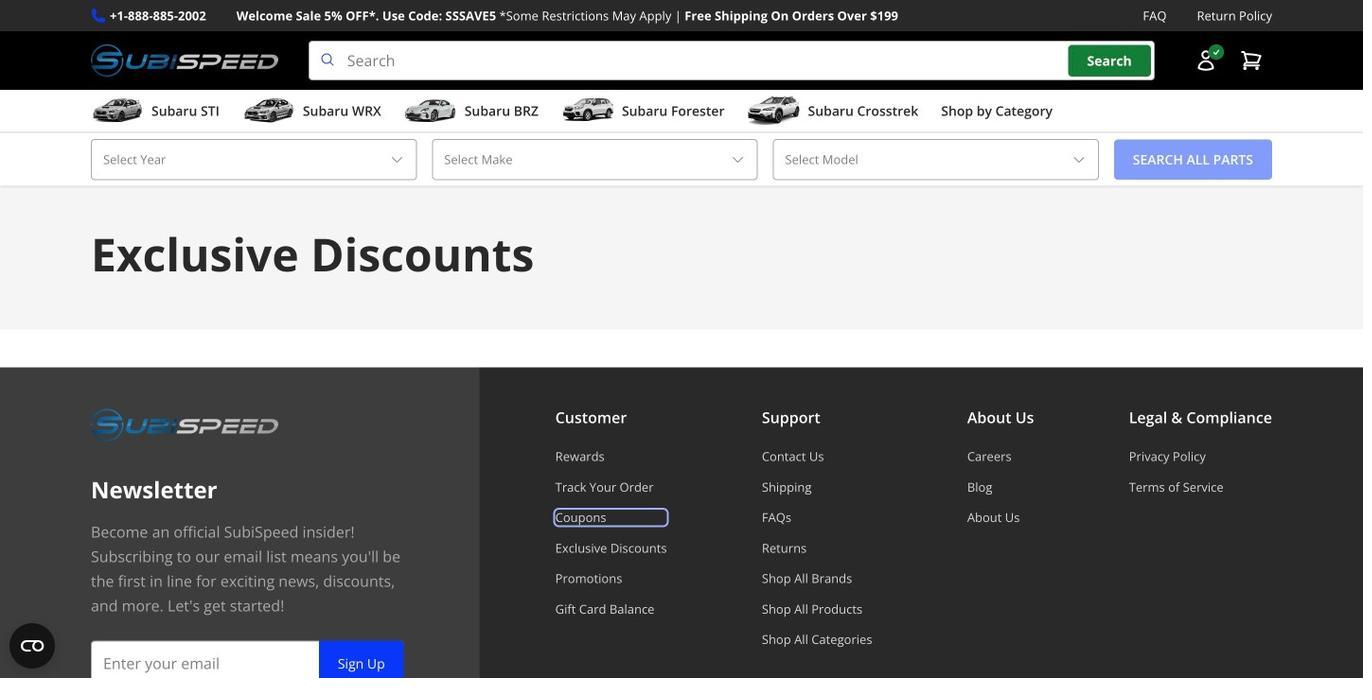 Task type: locate. For each thing, give the bounding box(es) containing it.
select make image
[[730, 152, 746, 167]]

subispeed logo image
[[91, 41, 278, 81], [91, 406, 278, 446]]

a subaru brz thumbnail image image
[[404, 97, 457, 125]]

1 vertical spatial subispeed logo image
[[91, 406, 278, 446]]

Enter your email text field
[[91, 641, 404, 679]]

Select Year button
[[91, 139, 417, 180]]

search input field
[[308, 41, 1155, 81]]

a subaru wrx thumbnail image image
[[242, 97, 295, 125]]

0 vertical spatial subispeed logo image
[[91, 41, 278, 81]]

Select Make button
[[432, 139, 758, 180]]

select year image
[[389, 152, 404, 167]]

a subaru crosstrek thumbnail image image
[[747, 97, 800, 125]]

a subaru forester thumbnail image image
[[561, 97, 614, 125]]

2 subispeed logo image from the top
[[91, 406, 278, 446]]

open widget image
[[9, 624, 55, 669]]



Task type: describe. For each thing, give the bounding box(es) containing it.
1 subispeed logo image from the top
[[91, 41, 278, 81]]

a subaru sti thumbnail image image
[[91, 97, 144, 125]]

account image
[[1195, 49, 1218, 72]]



Task type: vqa. For each thing, say whether or not it's contained in the screenshot.
Select Make 'button'
yes



